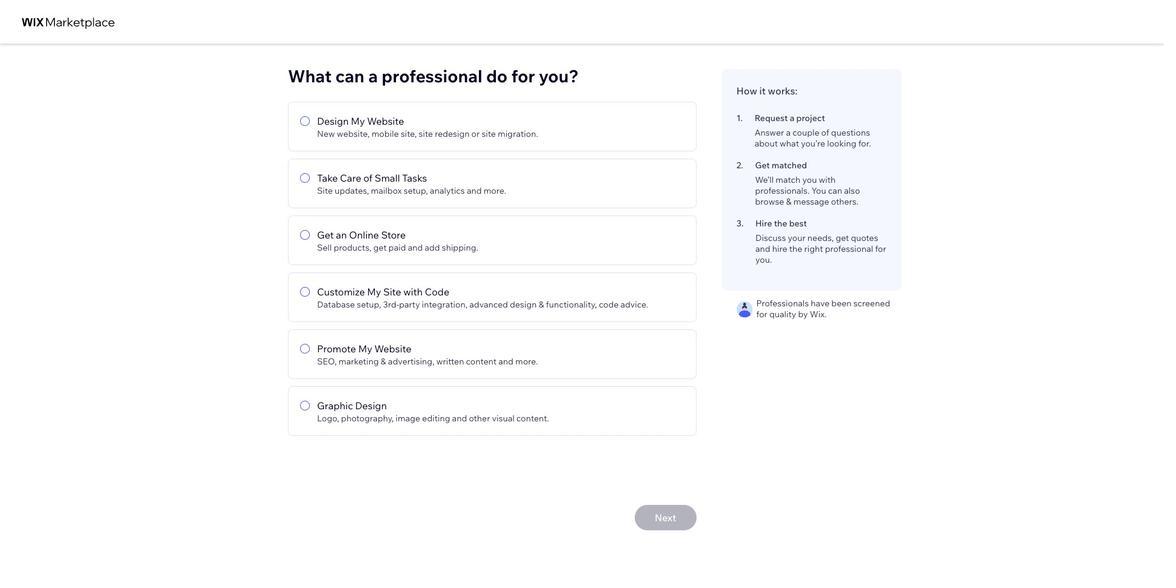 Task type: describe. For each thing, give the bounding box(es) containing it.
of inside request a project answer a couple of questions about what you're looking for.
[[821, 127, 829, 138]]

promote my website seo, marketing & advertising, written content and more.
[[317, 343, 538, 367]]

1 vertical spatial the
[[789, 244, 802, 255]]

shipping.
[[442, 243, 478, 253]]

design
[[510, 300, 537, 310]]

browse
[[755, 196, 784, 207]]

site,
[[401, 129, 417, 139]]

quality
[[769, 309, 796, 320]]

other
[[469, 413, 490, 424]]

paid
[[389, 243, 406, 253]]

an
[[336, 229, 347, 241]]

professionals
[[756, 298, 809, 309]]

what
[[780, 138, 799, 149]]

0 horizontal spatial the
[[774, 218, 787, 229]]

website for design my website
[[367, 115, 404, 127]]

get matched we'll match you with professionals. you can also browse & message others.
[[755, 160, 860, 207]]

couple
[[793, 127, 819, 138]]

wix.
[[810, 309, 827, 320]]

about
[[755, 138, 778, 149]]

care
[[340, 172, 361, 184]]

redesign
[[435, 129, 470, 139]]

do
[[486, 65, 508, 87]]

photography,
[[341, 413, 394, 424]]

by
[[798, 309, 808, 320]]

updates,
[[335, 186, 369, 196]]

2
[[736, 160, 741, 171]]

1 vertical spatial a
[[790, 113, 794, 124]]

sell
[[317, 243, 332, 253]]

graphic design logo, photography, image editing and other visual content.
[[317, 400, 549, 424]]

. for 2
[[741, 160, 743, 171]]

logo,
[[317, 413, 339, 424]]

promote
[[317, 343, 356, 355]]

have
[[811, 298, 830, 309]]

visual
[[492, 413, 515, 424]]

setup, inside customize my site with code database setup, 3rd-party integration, advanced design & functionality, code advice.
[[357, 300, 381, 310]]

of inside take care of small tasks site updates, mailbox setup, analytics and more.
[[363, 172, 373, 184]]

design inside 'design my website new website, mobile site, site redesign or site migration.'
[[317, 115, 349, 127]]

quotes
[[851, 233, 878, 244]]

content
[[466, 356, 497, 367]]

hire
[[772, 244, 787, 255]]

written
[[436, 356, 464, 367]]

hire
[[755, 218, 772, 229]]

. for 3
[[741, 218, 744, 229]]

get an online store sell products, get paid and add shipping.
[[317, 229, 478, 253]]

get for best
[[836, 233, 849, 244]]

and inside take care of small tasks site updates, mailbox setup, analytics and more.
[[467, 186, 482, 196]]

what can a professional do for you?
[[288, 65, 579, 87]]

and inside graphic design logo, photography, image editing and other visual content.
[[452, 413, 467, 424]]

setup, inside take care of small tasks site updates, mailbox setup, analytics and more.
[[404, 186, 428, 196]]

take
[[317, 172, 338, 184]]

tasks
[[402, 172, 427, 184]]

for inside hire the best discuss your needs, get quotes and hire the right professional for you.
[[875, 244, 886, 255]]

more. inside promote my website seo, marketing & advertising, written content and more.
[[515, 356, 538, 367]]

mobile
[[372, 129, 399, 139]]

matched
[[772, 160, 807, 171]]

for.
[[858, 138, 871, 149]]

match
[[776, 175, 801, 186]]

also
[[844, 186, 860, 196]]

design inside graphic design logo, photography, image editing and other visual content.
[[355, 400, 387, 412]]

3
[[736, 218, 741, 229]]

and inside promote my website seo, marketing & advertising, written content and more.
[[498, 356, 513, 367]]

customize
[[317, 286, 365, 298]]

website,
[[337, 129, 370, 139]]

how
[[736, 85, 757, 97]]

migration.
[[498, 129, 538, 139]]

more. inside take care of small tasks site updates, mailbox setup, analytics and more.
[[484, 186, 506, 196]]

1 site from the left
[[419, 129, 433, 139]]

we'll
[[755, 175, 774, 186]]

professionals have been screened for quality by wix.
[[756, 298, 890, 320]]

screened
[[853, 298, 890, 309]]

and inside hire the best discuss your needs, get quotes and hire the right professional for you.
[[755, 244, 770, 255]]

project
[[796, 113, 825, 124]]

what
[[288, 65, 332, 87]]

3 .
[[736, 218, 744, 229]]

small
[[375, 172, 400, 184]]

professional inside hire the best discuss your needs, get quotes and hire the right professional for you.
[[825, 244, 873, 255]]

for inside "professionals have been screened for quality by wix."
[[756, 309, 767, 320]]

you're
[[801, 138, 825, 149]]

you?
[[539, 65, 579, 87]]

functionality,
[[546, 300, 597, 310]]

discuss
[[755, 233, 786, 244]]

professionals.
[[755, 186, 810, 196]]

code
[[425, 286, 449, 298]]

looking
[[827, 138, 856, 149]]

website for promote my website
[[374, 343, 411, 355]]

1
[[736, 113, 741, 124]]

my for customize
[[367, 286, 381, 298]]



Task type: locate. For each thing, give the bounding box(es) containing it.
online
[[349, 229, 379, 241]]

0 vertical spatial site
[[317, 186, 333, 196]]

& right browse
[[786, 196, 792, 207]]

0 vertical spatial setup,
[[404, 186, 428, 196]]

1 vertical spatial with
[[403, 286, 423, 298]]

my up marketing
[[358, 343, 372, 355]]

1 vertical spatial professional
[[825, 244, 873, 255]]

0 horizontal spatial setup,
[[357, 300, 381, 310]]

1 vertical spatial website
[[374, 343, 411, 355]]

can inside get matched we'll match you with professionals. you can also browse & message others.
[[828, 186, 842, 196]]

a
[[368, 65, 378, 87], [790, 113, 794, 124], [786, 127, 791, 138]]

editing
[[422, 413, 450, 424]]

& right design
[[539, 300, 544, 310]]

and
[[467, 186, 482, 196], [408, 243, 423, 253], [755, 244, 770, 255], [498, 356, 513, 367], [452, 413, 467, 424]]

0 vertical spatial can
[[335, 65, 364, 87]]

option group containing design my website
[[288, 102, 696, 437]]

and left hire
[[755, 244, 770, 255]]

you
[[802, 175, 817, 186]]

get up we'll
[[755, 160, 770, 171]]

advertising,
[[388, 356, 434, 367]]

with inside customize my site with code database setup, 3rd-party integration, advanced design & functionality, code advice.
[[403, 286, 423, 298]]

2 horizontal spatial for
[[875, 244, 886, 255]]

marketing
[[339, 356, 379, 367]]

website up mobile
[[367, 115, 404, 127]]

image
[[396, 413, 420, 424]]

website inside promote my website seo, marketing & advertising, written content and more.
[[374, 343, 411, 355]]

1 vertical spatial get
[[317, 229, 334, 241]]

hire the best discuss your needs, get quotes and hire the right professional for you.
[[755, 218, 886, 266]]

setup, left 3rd-
[[357, 300, 381, 310]]

1 vertical spatial design
[[355, 400, 387, 412]]

1 vertical spatial more.
[[515, 356, 538, 367]]

my right customize
[[367, 286, 381, 298]]

needs,
[[807, 233, 834, 244]]

and right analytics
[[467, 186, 482, 196]]

0 vertical spatial &
[[786, 196, 792, 207]]

content.
[[516, 413, 549, 424]]

others.
[[831, 196, 859, 207]]

advanced
[[469, 300, 508, 310]]

0 vertical spatial professional
[[382, 65, 482, 87]]

2 horizontal spatial &
[[786, 196, 792, 207]]

and left the add
[[408, 243, 423, 253]]

a left project
[[790, 113, 794, 124]]

mailbox
[[371, 186, 402, 196]]

get inside get an online store sell products, get paid and add shipping.
[[373, 243, 387, 253]]

2 vertical spatial .
[[741, 218, 744, 229]]

code
[[599, 300, 619, 310]]

2 vertical spatial my
[[358, 343, 372, 355]]

a up mobile
[[368, 65, 378, 87]]

site inside customize my site with code database setup, 3rd-party integration, advanced design & functionality, code advice.
[[383, 286, 401, 298]]

site down take
[[317, 186, 333, 196]]

1 horizontal spatial get
[[836, 233, 849, 244]]

. for 1
[[741, 113, 743, 124]]

website up "advertising,"
[[374, 343, 411, 355]]

graphic
[[317, 400, 353, 412]]

customize my site with code database setup, 3rd-party integration, advanced design & functionality, code advice.
[[317, 286, 648, 310]]

my
[[351, 115, 365, 127], [367, 286, 381, 298], [358, 343, 372, 355]]

.
[[741, 113, 743, 124], [741, 160, 743, 171], [741, 218, 744, 229]]

or
[[471, 129, 480, 139]]

1 horizontal spatial can
[[828, 186, 842, 196]]

0 horizontal spatial more.
[[484, 186, 506, 196]]

site up 3rd-
[[383, 286, 401, 298]]

get inside get matched we'll match you with professionals. you can also browse & message others.
[[755, 160, 770, 171]]

0 vertical spatial get
[[755, 160, 770, 171]]

get right the needs,
[[836, 233, 849, 244]]

best
[[789, 218, 807, 229]]

design up new
[[317, 115, 349, 127]]

& inside get matched we'll match you with professionals. you can also browse & message others.
[[786, 196, 792, 207]]

with right you at the top of the page
[[819, 175, 836, 186]]

1 horizontal spatial more.
[[515, 356, 538, 367]]

0 vertical spatial a
[[368, 65, 378, 87]]

0 vertical spatial my
[[351, 115, 365, 127]]

1 horizontal spatial professional
[[825, 244, 873, 255]]

2 site from the left
[[482, 129, 496, 139]]

0 horizontal spatial professional
[[382, 65, 482, 87]]

1 vertical spatial of
[[363, 172, 373, 184]]

1 .
[[736, 113, 743, 124]]

1 vertical spatial for
[[875, 244, 886, 255]]

0 vertical spatial .
[[741, 113, 743, 124]]

3rd-
[[383, 300, 399, 310]]

& right marketing
[[381, 356, 386, 367]]

seo,
[[317, 356, 337, 367]]

setup, down the tasks
[[404, 186, 428, 196]]

for left "quality"
[[756, 309, 767, 320]]

with
[[819, 175, 836, 186], [403, 286, 423, 298]]

site
[[317, 186, 333, 196], [383, 286, 401, 298]]

message
[[793, 196, 829, 207]]

site
[[419, 129, 433, 139], [482, 129, 496, 139]]

site right or at the left of page
[[482, 129, 496, 139]]

0 vertical spatial more.
[[484, 186, 506, 196]]

option group
[[288, 102, 696, 437]]

professional right right in the top of the page
[[825, 244, 873, 255]]

my inside promote my website seo, marketing & advertising, written content and more.
[[358, 343, 372, 355]]

advice.
[[620, 300, 648, 310]]

and right content
[[498, 356, 513, 367]]

you.
[[755, 255, 772, 266]]

2 vertical spatial &
[[381, 356, 386, 367]]

questions
[[831, 127, 870, 138]]

1 horizontal spatial site
[[383, 286, 401, 298]]

1 horizontal spatial the
[[789, 244, 802, 255]]

0 vertical spatial with
[[819, 175, 836, 186]]

my for promote
[[358, 343, 372, 355]]

0 horizontal spatial with
[[403, 286, 423, 298]]

0 horizontal spatial design
[[317, 115, 349, 127]]

for up screened
[[875, 244, 886, 255]]

your
[[788, 233, 806, 244]]

database
[[317, 300, 355, 310]]

0 horizontal spatial can
[[335, 65, 364, 87]]

new
[[317, 129, 335, 139]]

1 vertical spatial can
[[828, 186, 842, 196]]

more.
[[484, 186, 506, 196], [515, 356, 538, 367]]

0 vertical spatial the
[[774, 218, 787, 229]]

0 horizontal spatial site
[[419, 129, 433, 139]]

0 vertical spatial for
[[511, 65, 535, 87]]

1 vertical spatial setup,
[[357, 300, 381, 310]]

professional up 'design my website new website, mobile site, site redesign or site migration.' on the top
[[382, 65, 482, 87]]

1 horizontal spatial site
[[482, 129, 496, 139]]

get inside get an online store sell products, get paid and add shipping.
[[317, 229, 334, 241]]

of right couple on the right of page
[[821, 127, 829, 138]]

design up photography,
[[355, 400, 387, 412]]

1 horizontal spatial with
[[819, 175, 836, 186]]

2 .
[[736, 160, 743, 171]]

the
[[774, 218, 787, 229], [789, 244, 802, 255]]

0 horizontal spatial site
[[317, 186, 333, 196]]

my up website,
[[351, 115, 365, 127]]

been
[[831, 298, 852, 309]]

get left paid
[[373, 243, 387, 253]]

answer
[[755, 127, 784, 138]]

right
[[804, 244, 823, 255]]

it
[[759, 85, 766, 97]]

site right site,
[[419, 129, 433, 139]]

can right you
[[828, 186, 842, 196]]

get for online
[[373, 243, 387, 253]]

and left other
[[452, 413, 467, 424]]

works:
[[768, 85, 798, 97]]

of
[[821, 127, 829, 138], [363, 172, 373, 184]]

store
[[381, 229, 406, 241]]

my inside 'design my website new website, mobile site, site redesign or site migration.'
[[351, 115, 365, 127]]

1 horizontal spatial &
[[539, 300, 544, 310]]

1 vertical spatial my
[[367, 286, 381, 298]]

party
[[399, 300, 420, 310]]

0 horizontal spatial get
[[317, 229, 334, 241]]

2 vertical spatial for
[[756, 309, 767, 320]]

take care of small tasks site updates, mailbox setup, analytics and more.
[[317, 172, 506, 196]]

get for get an online store
[[317, 229, 334, 241]]

you
[[812, 186, 826, 196]]

get up sell
[[317, 229, 334, 241]]

0 vertical spatial design
[[317, 115, 349, 127]]

website inside 'design my website new website, mobile site, site redesign or site migration.'
[[367, 115, 404, 127]]

0 horizontal spatial for
[[511, 65, 535, 87]]

more. right analytics
[[484, 186, 506, 196]]

for right do
[[511, 65, 535, 87]]

2 vertical spatial a
[[786, 127, 791, 138]]

get for get matched
[[755, 160, 770, 171]]

1 vertical spatial &
[[539, 300, 544, 310]]

& inside promote my website seo, marketing & advertising, written content and more.
[[381, 356, 386, 367]]

setup,
[[404, 186, 428, 196], [357, 300, 381, 310]]

request
[[755, 113, 788, 124]]

the right hire
[[789, 244, 802, 255]]

my for design
[[351, 115, 365, 127]]

a left couple on the right of page
[[786, 127, 791, 138]]

design
[[317, 115, 349, 127], [355, 400, 387, 412]]

1 vertical spatial .
[[741, 160, 743, 171]]

1 horizontal spatial for
[[756, 309, 767, 320]]

can right what
[[335, 65, 364, 87]]

1 horizontal spatial setup,
[[404, 186, 428, 196]]

and inside get an online store sell products, get paid and add shipping.
[[408, 243, 423, 253]]

0 vertical spatial website
[[367, 115, 404, 127]]

0 horizontal spatial get
[[373, 243, 387, 253]]

can
[[335, 65, 364, 87], [828, 186, 842, 196]]

1 vertical spatial site
[[383, 286, 401, 298]]

more. right content
[[515, 356, 538, 367]]

my inside customize my site with code database setup, 3rd-party integration, advanced design & functionality, code advice.
[[367, 286, 381, 298]]

0 horizontal spatial of
[[363, 172, 373, 184]]

get inside hire the best discuss your needs, get quotes and hire the right professional for you.
[[836, 233, 849, 244]]

0 horizontal spatial &
[[381, 356, 386, 367]]

& inside customize my site with code database setup, 3rd-party integration, advanced design & functionality, code advice.
[[539, 300, 544, 310]]

the right hire in the top of the page
[[774, 218, 787, 229]]

of right care
[[363, 172, 373, 184]]

site inside take care of small tasks site updates, mailbox setup, analytics and more.
[[317, 186, 333, 196]]

0 vertical spatial of
[[821, 127, 829, 138]]

with inside get matched we'll match you with professionals. you can also browse & message others.
[[819, 175, 836, 186]]

with up party
[[403, 286, 423, 298]]

1 horizontal spatial of
[[821, 127, 829, 138]]

1 horizontal spatial design
[[355, 400, 387, 412]]

design my website new website, mobile site, site redesign or site migration.
[[317, 115, 538, 139]]

professional
[[382, 65, 482, 87], [825, 244, 873, 255]]

1 horizontal spatial get
[[755, 160, 770, 171]]

add
[[425, 243, 440, 253]]

products,
[[334, 243, 371, 253]]

request a project answer a couple of questions about what you're looking for.
[[755, 113, 871, 149]]

how it works:
[[736, 85, 798, 97]]



Task type: vqa. For each thing, say whether or not it's contained in the screenshot.
the World
no



